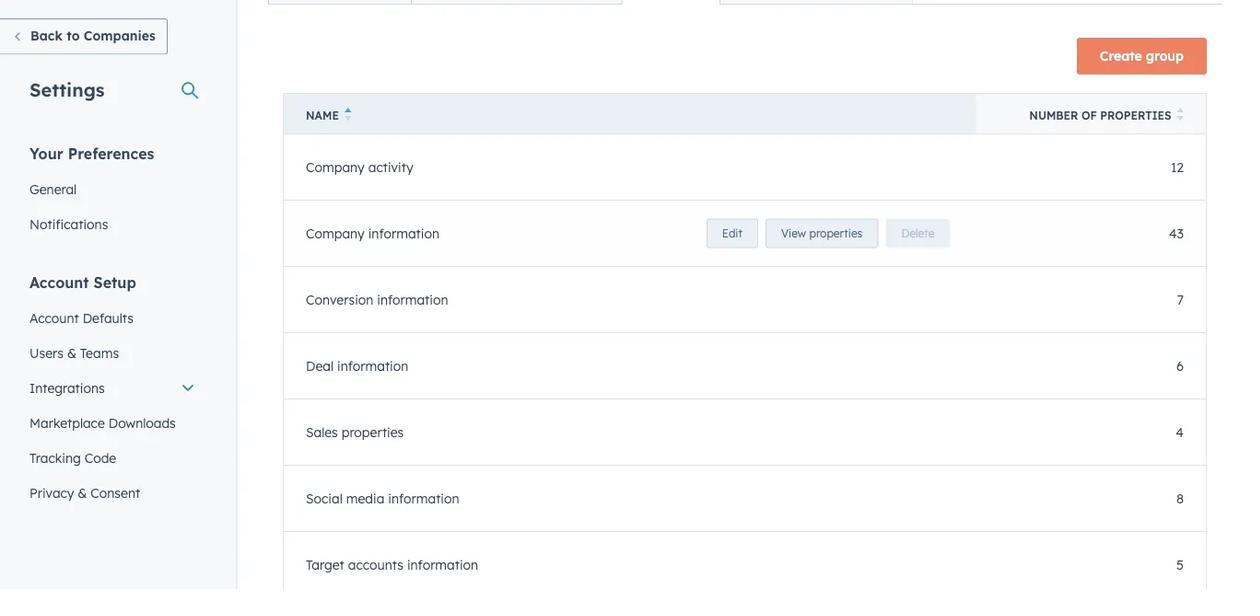 Task type: describe. For each thing, give the bounding box(es) containing it.
sales
[[306, 425, 338, 441]]

4
[[1176, 425, 1184, 441]]

conversion information
[[306, 292, 448, 308]]

users & teams
[[29, 345, 119, 361]]

users & teams link
[[18, 336, 206, 371]]

number
[[1030, 109, 1079, 123]]

tab panel containing create group
[[268, 4, 1222, 590]]

notifications
[[29, 216, 108, 232]]

1 vertical spatial properties
[[342, 425, 404, 441]]

companies
[[84, 28, 156, 44]]

conversion
[[306, 292, 374, 308]]

your preferences
[[29, 144, 154, 163]]

accounts
[[348, 557, 404, 573]]

back to companies link
[[0, 18, 168, 55]]

create
[[1100, 48, 1142, 64]]

8
[[1177, 491, 1184, 507]]

downloads
[[109, 415, 176, 431]]

information right media
[[388, 491, 459, 507]]

name
[[306, 109, 339, 123]]

number of properties button
[[976, 94, 1207, 134]]

settings
[[29, 78, 105, 101]]

group
[[1146, 48, 1184, 64]]

create group
[[1100, 48, 1184, 64]]

ascending sort. press to sort descending. image
[[345, 108, 351, 121]]

of
[[1082, 109, 1097, 123]]

tracking
[[29, 450, 81, 466]]

company information
[[306, 226, 440, 242]]

account setup element
[[18, 272, 206, 546]]

ascending sort. press to sort descending. element
[[345, 108, 351, 123]]

information for conversion information
[[377, 292, 448, 308]]

users
[[29, 345, 64, 361]]

company for company information
[[306, 226, 365, 242]]

privacy & consent link
[[18, 476, 206, 511]]

privacy
[[29, 485, 74, 501]]

your preferences element
[[18, 143, 206, 242]]

back
[[30, 28, 63, 44]]



Task type: vqa. For each thing, say whether or not it's contained in the screenshot.
Tracking Code
yes



Task type: locate. For each thing, give the bounding box(es) containing it.
& right users
[[67, 345, 76, 361]]

preferences
[[68, 144, 154, 163]]

information right accounts
[[407, 557, 478, 573]]

company down ascending sort. press to sort descending. element
[[306, 159, 365, 175]]

information for company information
[[368, 226, 440, 242]]

43
[[1169, 226, 1184, 242]]

account up account defaults
[[29, 273, 89, 292]]

back to companies
[[30, 28, 156, 44]]

company
[[306, 159, 365, 175], [306, 226, 365, 242]]

tracking code link
[[18, 441, 206, 476]]

account defaults
[[29, 310, 134, 326]]

& for privacy
[[78, 485, 87, 501]]

7
[[1177, 292, 1184, 308]]

activity
[[368, 159, 413, 175]]

general link
[[18, 172, 206, 207]]

general
[[29, 181, 77, 197]]

consent
[[91, 485, 140, 501]]

6
[[1177, 358, 1184, 374]]

0 vertical spatial account
[[29, 273, 89, 292]]

properties right the sales
[[342, 425, 404, 441]]

target
[[306, 557, 344, 573]]

sales properties
[[306, 425, 404, 441]]

code
[[84, 450, 116, 466]]

account setup
[[29, 273, 136, 292]]

target accounts information
[[306, 557, 478, 573]]

& for users
[[67, 345, 76, 361]]

12
[[1171, 159, 1184, 175]]

your
[[29, 144, 63, 163]]

deal information
[[306, 358, 408, 374]]

1 horizontal spatial &
[[78, 485, 87, 501]]

information for deal information
[[337, 358, 408, 374]]

press to sort. image
[[1177, 108, 1184, 121]]

account for account setup
[[29, 273, 89, 292]]

account up users
[[29, 310, 79, 326]]

information
[[368, 226, 440, 242], [377, 292, 448, 308], [337, 358, 408, 374], [388, 491, 459, 507], [407, 557, 478, 573]]

to
[[67, 28, 80, 44]]

1 vertical spatial &
[[78, 485, 87, 501]]

0 vertical spatial &
[[67, 345, 76, 361]]

information right conversion
[[377, 292, 448, 308]]

marketplace downloads
[[29, 415, 176, 431]]

0 vertical spatial company
[[306, 159, 365, 175]]

integrations
[[29, 380, 105, 396]]

account
[[29, 273, 89, 292], [29, 310, 79, 326]]

marketplace downloads link
[[18, 406, 206, 441]]

marketplace
[[29, 415, 105, 431]]

number of properties
[[1030, 109, 1172, 123]]

properties inside button
[[1101, 109, 1172, 123]]

& right privacy
[[78, 485, 87, 501]]

company activity
[[306, 159, 413, 175]]

1 vertical spatial company
[[306, 226, 365, 242]]

name button
[[283, 94, 976, 134]]

company up conversion
[[306, 226, 365, 242]]

5
[[1177, 557, 1184, 573]]

information down the activity
[[368, 226, 440, 242]]

tab list
[[268, 0, 913, 5]]

0 horizontal spatial &
[[67, 345, 76, 361]]

deal
[[306, 358, 334, 374]]

tracking code
[[29, 450, 116, 466]]

privacy & consent
[[29, 485, 140, 501]]

1 company from the top
[[306, 159, 365, 175]]

integrations button
[[18, 371, 206, 406]]

teams
[[80, 345, 119, 361]]

account for account defaults
[[29, 310, 79, 326]]

1 vertical spatial account
[[29, 310, 79, 326]]

2 company from the top
[[306, 226, 365, 242]]

create group button
[[1077, 38, 1207, 75]]

0 vertical spatial properties
[[1101, 109, 1172, 123]]

defaults
[[83, 310, 134, 326]]

social
[[306, 491, 343, 507]]

1 horizontal spatial properties
[[1101, 109, 1172, 123]]

press to sort. element
[[1177, 108, 1184, 123]]

setup
[[94, 273, 136, 292]]

&
[[67, 345, 76, 361], [78, 485, 87, 501]]

tab panel
[[268, 4, 1222, 590]]

1 account from the top
[[29, 273, 89, 292]]

information right the deal
[[337, 358, 408, 374]]

media
[[346, 491, 385, 507]]

properties
[[1101, 109, 1172, 123], [342, 425, 404, 441]]

0 horizontal spatial properties
[[342, 425, 404, 441]]

social media information
[[306, 491, 459, 507]]

properties left "press to sort." element
[[1101, 109, 1172, 123]]

2 account from the top
[[29, 310, 79, 326]]

account defaults link
[[18, 301, 206, 336]]

company for company activity
[[306, 159, 365, 175]]

notifications link
[[18, 207, 206, 242]]



